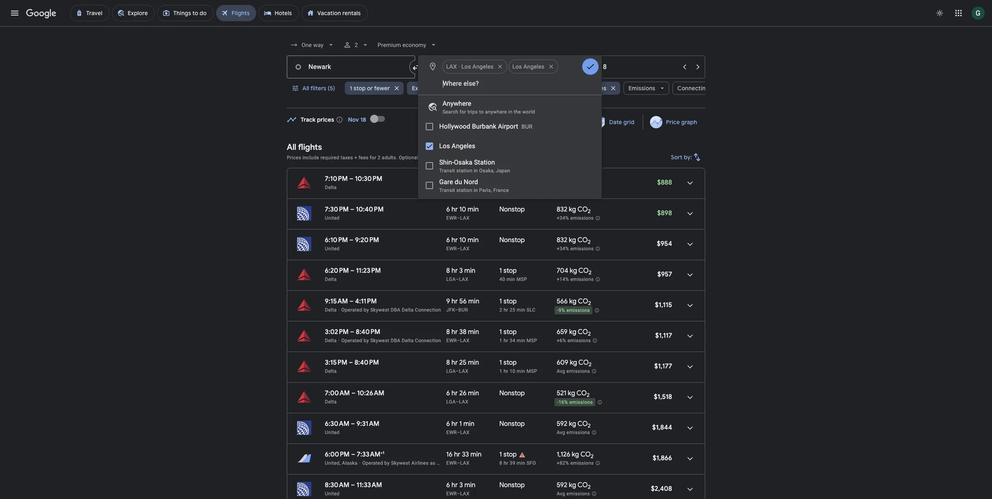 Task type: locate. For each thing, give the bounding box(es) containing it.
hr for 7:30 pm
[[452, 206, 458, 214]]

2 6 hr 10 min ewr – lax from the top
[[447, 236, 479, 252]]

stop for 1 stop 2 hr 25 min slc
[[504, 298, 517, 306]]

graph
[[682, 119, 698, 126]]

for left "adults."
[[370, 155, 377, 161]]

hr for 3:02 pm
[[452, 328, 458, 337]]

total duration 8 hr 3 min. element
[[447, 267, 500, 276]]

0 vertical spatial operated
[[342, 308, 363, 313]]

2 inside 704 kg co 2
[[589, 270, 592, 277]]

0 vertical spatial total duration 6 hr 10 min. element
[[447, 206, 500, 215]]

msp
[[517, 277, 528, 283], [527, 338, 538, 344], [527, 369, 538, 375]]

2 transit from the top
[[440, 188, 456, 193]]

3 6 from the top
[[447, 236, 450, 245]]

0 vertical spatial 592
[[557, 420, 568, 429]]

1 832 from the top
[[557, 206, 568, 214]]

2 inside 609 kg co 2
[[589, 362, 592, 369]]

lax for 10:30 pm
[[459, 185, 468, 191]]

min inside 8 hr 38 min ewr – lax
[[468, 328, 479, 337]]

0 vertical spatial lga
[[447, 277, 456, 283]]

3 inside 6 hr 3 min ewr – lax
[[460, 482, 463, 490]]

bur inside 9 hr 56 min jfk – bur
[[459, 308, 468, 313]]

0 vertical spatial jfk
[[447, 185, 455, 191]]

min for the total duration 16 hr 33 min. element
[[471, 451, 482, 459]]

prices
[[287, 155, 301, 161]]

$1,844
[[653, 424, 673, 432]]

shin-osaka station transit station in osaka, japan
[[440, 159, 511, 174]]

0 horizontal spatial alaska
[[342, 461, 358, 467]]

1 stop flight. element
[[500, 267, 517, 276], [500, 298, 517, 307], [500, 328, 517, 338], [500, 359, 517, 368], [500, 451, 517, 461]]

0 vertical spatial msp
[[517, 277, 528, 283]]

– down total duration 6 hr 1 min. element
[[457, 430, 461, 436]]

nonstop flight. element
[[500, 175, 525, 184], [500, 206, 525, 215], [500, 236, 525, 246], [500, 390, 525, 399], [500, 420, 525, 430], [500, 482, 525, 491]]

– inside 7:10 pm – 10:30 pm delta
[[350, 175, 354, 183]]

10 up total duration 8 hr 3 min. element
[[460, 236, 467, 245]]

Departure time: 7:10 PM. text field
[[325, 175, 348, 183]]

8 inside the 8 hr 25 min lga – lax
[[447, 359, 450, 367]]

min down 8 hr 38 min ewr – lax
[[468, 359, 479, 367]]

2 - from the top
[[558, 400, 559, 406]]

2 avg from the top
[[557, 430, 566, 436]]

hr for 8:30 am
[[452, 482, 458, 490]]

stop inside popup button
[[354, 85, 366, 92]]

min down 6 hr 26 min lga – lax
[[464, 420, 475, 429]]

2 6 from the top
[[447, 206, 450, 214]]

dba
[[391, 308, 401, 313], [391, 338, 401, 344]]

as
[[430, 461, 436, 467]]

co for $1,117
[[578, 328, 589, 337]]

co for $2,408
[[578, 482, 588, 490]]

6 hr 10 min ewr – lax for 9:20 pm
[[447, 236, 479, 252]]

leaves john f. kennedy international airport at 7:10 pm on saturday, november 18 and arrives at los angeles international airport at 10:30 pm on saturday, november 18. element
[[325, 175, 383, 183]]

– down 38
[[457, 338, 461, 344]]

0 vertical spatial 8:40 pm
[[356, 328, 381, 337]]

hr inside 6 hr 20 min jfk – lax
[[452, 175, 458, 183]]

united down 6:10 pm
[[325, 246, 340, 252]]

for inside all flights main content
[[370, 155, 377, 161]]

2 station from the top
[[457, 188, 473, 193]]

co inside 659 kg co 2
[[578, 328, 589, 337]]

find the best price region
[[287, 109, 706, 136]]

2
[[355, 42, 358, 48], [378, 155, 381, 161], [588, 208, 591, 215], [588, 239, 591, 246], [589, 270, 592, 277], [589, 300, 592, 307], [500, 308, 503, 313], [589, 331, 591, 338], [589, 362, 592, 369], [587, 392, 590, 399], [588, 423, 591, 430], [591, 454, 594, 461], [588, 484, 591, 491]]

all left filters at left
[[303, 85, 310, 92]]

2 1 stop flight. element from the top
[[500, 298, 517, 307]]

min right 39
[[517, 461, 526, 467]]

hr inside 1 stop 2 hr 25 min slc
[[504, 308, 509, 313]]

1 vertical spatial 832
[[557, 236, 568, 245]]

alaska
[[342, 461, 358, 467], [437, 461, 453, 467]]

3 lga from the top
[[447, 400, 456, 405]]

2 nonstop from the top
[[500, 206, 525, 214]]

1 +34% from the top
[[557, 216, 570, 221]]

delta
[[325, 185, 337, 191], [325, 277, 337, 283], [325, 308, 337, 313], [402, 308, 414, 313], [325, 338, 337, 344], [402, 338, 414, 344], [325, 369, 337, 375], [325, 400, 337, 405]]

msp for 609
[[527, 369, 538, 375]]

0 horizontal spatial bag
[[449, 155, 458, 161]]

lax · los angeles
[[447, 63, 494, 70]]

2 inside popup button
[[355, 42, 358, 48]]

avg emissions up 1,126 kg co 2
[[557, 430, 591, 436]]

1 dba from the top
[[391, 308, 401, 313]]

avg emissions
[[557, 369, 591, 375], [557, 430, 591, 436], [557, 492, 591, 497]]

min for total duration 9 hr 56 min. element
[[469, 298, 480, 306]]

1 vertical spatial all
[[287, 142, 297, 153]]

2 +34% from the top
[[557, 246, 570, 252]]

0 vertical spatial 592 kg co 2
[[557, 420, 591, 430]]

total duration 6 hr 1 min. element
[[447, 420, 500, 430]]

521
[[557, 390, 567, 398]]

1 vertical spatial connection
[[415, 338, 441, 344]]

 image
[[359, 461, 361, 467]]

10 for 10:40 pm
[[460, 206, 467, 214]]

2 united from the top
[[325, 246, 340, 252]]

5 nonstop flight. element from the top
[[500, 420, 525, 430]]

832 kg co 2 for $898
[[557, 206, 591, 215]]

2 inside 566 kg co 2
[[589, 300, 592, 307]]

1 vertical spatial -
[[558, 400, 559, 406]]

layover (1 of 1) is a 8 hr 39 min overnight layover at san francisco international airport in san francisco. element
[[500, 461, 553, 467]]

8 inside 8 hr 3 min lga – lax
[[447, 267, 450, 275]]

exclude: spirit button
[[407, 79, 465, 98]]

1 vertical spatial by
[[364, 338, 369, 344]]

operated by skywest dba delta connection for 8:40 pm
[[342, 338, 441, 344]]

1 horizontal spatial bag
[[502, 85, 512, 92]]

united down the 7:30 pm text box
[[325, 216, 340, 221]]

1 vertical spatial bag
[[449, 155, 458, 161]]

+34% for $898
[[557, 216, 570, 221]]

– down total duration 6 hr 26 min. element
[[456, 400, 459, 405]]

min right the 56
[[469, 298, 480, 306]]

1 jfk from the top
[[447, 185, 455, 191]]

operated down arrival time: 7:33 am on  sunday, november 19. text box
[[363, 461, 383, 467]]

1 down total duration 8 hr 25 min. element
[[500, 369, 503, 375]]

- down 566
[[558, 308, 559, 314]]

lga inside 8 hr 3 min lga – lax
[[447, 277, 456, 283]]

1 avg from the top
[[557, 369, 566, 375]]

1 ewr from the top
[[447, 216, 457, 221]]

lax inside "6 hr 1 min ewr – lax"
[[461, 430, 470, 436]]

7:33 am
[[357, 451, 381, 459]]

0 vertical spatial all
[[303, 85, 310, 92]]

connection for 8 hr 38 min
[[415, 338, 441, 344]]

kg for $954
[[569, 236, 577, 245]]

avg
[[557, 369, 566, 375], [557, 430, 566, 436], [557, 492, 566, 497]]

none text field inside search field
[[287, 56, 416, 79]]

nonstop flight. element for 10:30 pm
[[500, 175, 525, 184]]

lga for 8 hr 3 min
[[447, 277, 456, 283]]

Departure time: 6:30 AM. text field
[[325, 420, 350, 429]]

Arrival time: 4:11 PM. text field
[[355, 298, 377, 306]]

0 vertical spatial in
[[509, 109, 513, 115]]

emissions for $1,844
[[567, 430, 591, 436]]

3 inside 8 hr 3 min lga – lax
[[460, 267, 463, 275]]

all for all flights
[[287, 142, 297, 153]]

leaves laguardia airport at 3:15 pm on saturday, november 18 and arrives at los angeles international airport at 8:40 pm on saturday, november 18. element
[[325, 359, 379, 367]]

2 vertical spatial in
[[474, 188, 478, 193]]

2 592 kg co 2 from the top
[[557, 482, 591, 491]]

1 832 kg co 2 from the top
[[557, 206, 591, 215]]

592 kg co 2 down the -16% emissions
[[557, 420, 591, 430]]

3 united from the top
[[325, 430, 340, 436]]

all flights
[[287, 142, 322, 153]]

united inside 6:10 pm – 9:20 pm united
[[325, 246, 340, 252]]

8 down 8 hr 38 min ewr – lax
[[447, 359, 450, 367]]

8 inside 8 hr 38 min ewr – lax
[[447, 328, 450, 337]]

0 horizontal spatial all
[[287, 142, 297, 153]]

kg for $1,844
[[569, 420, 577, 429]]

832
[[557, 206, 568, 214], [557, 236, 568, 245]]

None text field
[[287, 56, 416, 79]]

25 down 8 hr 38 min ewr – lax
[[460, 359, 467, 367]]

ewr down the gare
[[447, 216, 457, 221]]

stop inside 1 stop 2 hr 25 min slc
[[504, 298, 517, 306]]

0 vertical spatial 25
[[510, 308, 516, 313]]

6 ewr from the top
[[447, 492, 457, 497]]

6 6 from the top
[[447, 482, 450, 490]]

2 total duration 6 hr 10 min. element from the top
[[447, 236, 500, 246]]

transit inside gare du nord transit station in paris, france
[[440, 188, 456, 193]]

hr right 16
[[455, 451, 461, 459]]

– right "6:10 pm" text box
[[350, 236, 354, 245]]

0 horizontal spatial fees
[[359, 155, 369, 161]]

operated by skywest dba delta connection
[[342, 308, 441, 313], [342, 338, 441, 344]]

msp right 40
[[517, 277, 528, 283]]

2 lga from the top
[[447, 369, 456, 375]]

co inside 1,126 kg co 2
[[581, 451, 591, 459]]

stop up 39
[[504, 451, 517, 459]]

– right the gare
[[455, 185, 459, 191]]

track
[[301, 116, 316, 124]]

hr for 6:10 pm
[[452, 236, 458, 245]]

592 kg co 2 for $2,408
[[557, 482, 591, 491]]

kg inside 659 kg co 2
[[570, 328, 577, 337]]

all inside button
[[303, 85, 310, 92]]

kg inside '521 kg co 2'
[[568, 390, 576, 398]]

lga inside 6 hr 26 min lga – lax
[[447, 400, 456, 405]]

3 nonstop from the top
[[500, 236, 525, 245]]

hr left 38
[[452, 328, 458, 337]]

7:30 pm – 10:40 pm united
[[325, 206, 384, 221]]

lga for 8 hr 25 min
[[447, 369, 456, 375]]

dba for 4:11 pm
[[391, 308, 401, 313]]

hr down layover (1 of 1) is a 1 hr 34 min layover at minneapolis–saint paul international airport in minneapolis. element on the bottom right of the page
[[504, 369, 509, 375]]

on
[[494, 85, 501, 92]]

6 inside "6 hr 1 min ewr – lax"
[[447, 420, 450, 429]]

ewr down 16
[[447, 461, 457, 467]]

emissions button
[[624, 79, 670, 98]]

3 nonstop flight. element from the top
[[500, 236, 525, 246]]

0 vertical spatial by
[[364, 308, 369, 313]]

station down du
[[457, 188, 473, 193]]

hr left 26
[[452, 390, 458, 398]]

2 832 from the top
[[557, 236, 568, 245]]

avg for 8 hr 25 min
[[557, 369, 566, 375]]

1 total duration 6 hr 10 min. element from the top
[[447, 206, 500, 215]]

8
[[447, 267, 450, 275], [447, 328, 450, 337], [447, 359, 450, 367], [500, 461, 503, 467]]

los
[[444, 63, 455, 71], [462, 63, 471, 70], [513, 63, 522, 70], [440, 142, 450, 150]]

0 vertical spatial station
[[457, 168, 473, 174]]

ewr for 10:40 pm
[[447, 216, 457, 221]]

layover (1 of 1) is a 1 hr 34 min layover at minneapolis–saint paul international airport in minneapolis. element
[[500, 338, 553, 344]]

-
[[558, 308, 559, 314], [558, 400, 559, 406]]

lax down 26
[[459, 400, 469, 405]]

nonstop flight. element up 1 stop
[[500, 420, 525, 430]]

0 vertical spatial transit
[[440, 168, 456, 174]]

done image
[[586, 62, 596, 72]]

1 vertical spatial lga
[[447, 369, 456, 375]]

paris,
[[480, 188, 492, 193]]

1 operated by skywest dba delta connection from the top
[[342, 308, 441, 313]]

3 1 stop flight. element from the top
[[500, 328, 517, 338]]

1 stop or fewer
[[350, 85, 390, 92]]

None search field
[[287, 35, 747, 199]]

2 inside '521 kg co 2'
[[587, 392, 590, 399]]

taxes
[[341, 155, 353, 161]]

2 for $957
[[589, 270, 592, 277]]

3 avg from the top
[[557, 492, 566, 497]]

6:20 pm
[[325, 267, 349, 275]]

and
[[439, 155, 448, 161]]

18
[[361, 116, 366, 124]]

layover (1 of 1) is a 1 hr 10 min layover at minneapolis–saint paul international airport in minneapolis. element
[[500, 368, 553, 375]]

– inside "6 hr 1 min ewr – lax"
[[457, 430, 461, 436]]

lax inside 8 hr 38 min ewr – lax
[[461, 338, 470, 344]]

co inside 566 kg co 2
[[578, 298, 589, 306]]

6 inside 6 hr 3 min ewr – lax
[[447, 482, 450, 490]]

0 vertical spatial dba
[[391, 308, 401, 313]]

1 592 from the top
[[557, 420, 568, 429]]

transit down shin-
[[440, 168, 456, 174]]

1 horizontal spatial 25
[[510, 308, 516, 313]]

hr down 8 hr 38 min ewr – lax
[[452, 359, 458, 367]]

10:40 pm
[[356, 206, 384, 214]]

jfk inside 9 hr 56 min jfk – bur
[[447, 308, 455, 313]]

min for total duration 8 hr 3 min. element
[[465, 267, 476, 275]]

3 up the 56
[[460, 267, 463, 275]]

ewr for 9:20 pm
[[447, 246, 457, 252]]

nonstop for 10:30 pm
[[500, 175, 525, 183]]

0 vertical spatial +34%
[[557, 216, 570, 221]]

1 vertical spatial operated
[[342, 338, 363, 344]]

jfk inside 6 hr 20 min jfk – lax
[[447, 185, 455, 191]]

stop up 40
[[504, 267, 517, 275]]

fees right taxes
[[359, 155, 369, 161]]

sort by: button
[[668, 148, 706, 167]]

2 3 from the top
[[460, 482, 463, 490]]

39
[[510, 461, 516, 467]]

2 connection from the top
[[415, 338, 441, 344]]

dba for 8:40 pm
[[391, 338, 401, 344]]

9:15 am
[[325, 298, 348, 306]]

united down 8:30 am text field in the bottom left of the page
[[325, 492, 340, 497]]

lax down total duration 6 hr 1 min. element
[[461, 430, 470, 436]]

4 nonstop flight. element from the top
[[500, 390, 525, 399]]

nonstop for 10:40 pm
[[500, 206, 525, 214]]

1 vertical spatial operated by skywest dba delta connection
[[342, 338, 441, 344]]

kg inside 609 kg co 2
[[570, 359, 578, 367]]

los angeles inside option
[[513, 63, 545, 70]]

6 inside 6 hr 20 min jfk – lax
[[447, 175, 450, 183]]

bag right on
[[502, 85, 512, 92]]

operated down the 9:15 am – 4:11 pm
[[342, 308, 363, 313]]

1 avg emissions from the top
[[557, 369, 591, 375]]

0 horizontal spatial +
[[355, 155, 358, 161]]

0 horizontal spatial for
[[370, 155, 377, 161]]

leaves laguardia airport at 7:00 am on saturday, november 18 and arrives at los angeles international airport at 10:26 am on saturday, november 18. element
[[325, 390, 385, 398]]

swap origin and destination. image
[[412, 62, 422, 72]]

3:15 pm
[[325, 359, 348, 367]]

Arrival time: 10:26 AM. text field
[[357, 390, 385, 398]]

0 vertical spatial +
[[355, 155, 358, 161]]

bag fees button
[[449, 155, 469, 161]]

prices include required taxes + fees for 2 adults. optional charges and bag fees may apply. passenger assistance
[[287, 155, 547, 161]]

emissions for $1,117
[[568, 338, 592, 344]]

next image
[[686, 79, 706, 98]]

1 592 kg co 2 from the top
[[557, 420, 591, 430]]

8:30 am – 11:33 am united
[[325, 482, 382, 497]]

8 hr 39 min sfo
[[500, 461, 536, 467]]

list box
[[418, 95, 602, 199]]

6 nonstop from the top
[[500, 482, 525, 490]]

1 down 6 hr 26 min lga – lax
[[460, 420, 462, 429]]

2 dba from the top
[[391, 338, 401, 344]]

hr inside "6 hr 1 min ewr – lax"
[[452, 420, 458, 429]]

skywest down 4:11 pm text box
[[371, 308, 390, 313]]

stop inside 1 stop 1 hr 10 min msp
[[504, 359, 517, 367]]

1 united from the top
[[325, 216, 340, 221]]

1 vertical spatial total duration 6 hr 10 min. element
[[447, 236, 500, 246]]

nonstop flight. element down 39
[[500, 482, 525, 491]]

1 nonstop from the top
[[500, 175, 525, 183]]

1518 US dollars text field
[[654, 393, 673, 402]]

jfk left nord
[[447, 185, 455, 191]]

6 nonstop flight. element from the top
[[500, 482, 525, 491]]

8 hr 38 min ewr – lax
[[447, 328, 479, 344]]

min inside the 8 hr 25 min lga – lax
[[468, 359, 479, 367]]

nonstop flight. element down layover (1 of 1) is a 1 hr 10 min layover at minneapolis–saint paul international airport in minneapolis. element
[[500, 390, 525, 399]]

0 vertical spatial avg
[[557, 369, 566, 375]]

1 vertical spatial +34% emissions
[[557, 246, 594, 252]]

delta inside 3:15 pm – 8:40 pm delta
[[325, 369, 337, 375]]

transit for gare
[[440, 188, 456, 193]]

1 vertical spatial jfk
[[447, 308, 455, 313]]

gare
[[440, 178, 453, 186]]

10
[[460, 206, 467, 214], [460, 236, 467, 245], [510, 369, 516, 375]]

emissions for $954
[[571, 246, 594, 252]]

1 left the 34 on the bottom right
[[500, 338, 503, 344]]

0 horizontal spatial bur
[[459, 308, 468, 313]]

lax for 9:20 pm
[[461, 246, 470, 252]]

2 jfk from the top
[[447, 308, 455, 313]]

6 hr 10 min ewr – lax for 10:40 pm
[[447, 206, 479, 221]]

total duration 8 hr 25 min. element
[[447, 359, 500, 368]]

lax inside 16 hr 33 min ewr – lax
[[461, 461, 470, 467]]

Departure time: 7:30 PM. text field
[[325, 206, 349, 214]]

2 vertical spatial lga
[[447, 400, 456, 405]]

1 6 hr 10 min ewr – lax from the top
[[447, 206, 479, 221]]

lax down gare du nord transit station in paris, france
[[461, 216, 470, 221]]

4 united from the top
[[325, 492, 340, 497]]

1 stop 1 hr 34 min msp
[[500, 328, 538, 344]]

los angeles up bag fees button
[[440, 142, 476, 150]]

2 for $954
[[588, 239, 591, 246]]

ewr up 8 hr 3 min lga – lax
[[447, 246, 457, 252]]

hr down the skywest
[[452, 482, 458, 490]]

kg for $1,115
[[570, 298, 577, 306]]

1 vertical spatial transit
[[440, 188, 456, 193]]

bag right and
[[449, 155, 458, 161]]

0 vertical spatial connection
[[415, 308, 441, 313]]

0 vertical spatial operated by skywest dba delta connection
[[342, 308, 441, 313]]

in inside gare du nord transit station in paris, france
[[474, 188, 478, 193]]

alaska down 16
[[437, 461, 453, 467]]

8 up 9
[[447, 267, 450, 275]]

1 horizontal spatial all
[[303, 85, 310, 92]]

1 vertical spatial 3
[[460, 482, 463, 490]]

hr up 9 hr 56 min jfk – bur
[[452, 267, 458, 275]]

2 ewr from the top
[[447, 246, 457, 252]]

nord
[[464, 178, 479, 186]]

nonstop flight. element for 11:33 am
[[500, 482, 525, 491]]

Arrival time: 10:40 PM. text field
[[356, 206, 384, 214]]

1 vertical spatial for
[[370, 155, 377, 161]]

hr right 9
[[452, 298, 458, 306]]

4 ewr from the top
[[447, 430, 457, 436]]

leaves newark liberty international airport at 7:30 pm on saturday, november 18 and arrives at los angeles international airport at 10:40 pm on saturday, november 18. element
[[325, 206, 384, 214]]

0 vertical spatial bag
[[502, 85, 512, 92]]

11:23 pm
[[356, 267, 381, 275]]

times button
[[586, 79, 621, 98]]

2 vertical spatial avg
[[557, 492, 566, 497]]

min
[[469, 175, 480, 183], [468, 206, 479, 214], [468, 236, 479, 245], [465, 267, 476, 275], [507, 277, 516, 283], [469, 298, 480, 306], [517, 308, 526, 313], [468, 328, 479, 337], [517, 338, 526, 344], [468, 359, 479, 367], [517, 369, 526, 375], [468, 390, 479, 398], [464, 420, 475, 429], [471, 451, 482, 459], [517, 461, 526, 467], [465, 482, 476, 490]]

2 832 kg co 2 from the top
[[557, 236, 591, 246]]

2 operated by skywest dba delta connection from the top
[[342, 338, 441, 344]]

1 vertical spatial msp
[[527, 338, 538, 344]]

nonstop for 9:20 pm
[[500, 236, 525, 245]]

co for $957
[[579, 267, 589, 275]]

1 horizontal spatial alaska
[[437, 461, 453, 467]]

832 kg co 2 for $954
[[557, 236, 591, 246]]

total duration 9 hr 56 min. element
[[447, 298, 500, 307]]

lax
[[459, 185, 468, 191], [461, 216, 470, 221], [461, 246, 470, 252], [459, 277, 469, 283], [461, 338, 470, 344], [459, 369, 469, 375], [459, 400, 469, 405], [461, 430, 470, 436], [461, 461, 470, 467], [461, 492, 470, 497]]

stop inside 1 stop 1 hr 34 min msp
[[504, 328, 517, 337]]

min right 26
[[468, 390, 479, 398]]

los angeles up where else? text box
[[513, 63, 545, 70]]

+34% emissions for $954
[[557, 246, 594, 252]]

1 transit from the top
[[440, 168, 456, 174]]

operated by skywest dba delta connection for 4:11 pm
[[342, 308, 441, 313]]

msp inside 1 stop 1 hr 10 min msp
[[527, 369, 538, 375]]

los angeles option
[[509, 57, 558, 76]]

nonstop flight. element for 10:40 pm
[[500, 206, 525, 215]]

hr inside 8 hr 3 min lga – lax
[[452, 267, 458, 275]]

5 6 from the top
[[447, 420, 450, 429]]

8:40 pm
[[356, 328, 381, 337], [355, 359, 379, 367]]

all inside main content
[[287, 142, 297, 153]]

5 nonstop from the top
[[500, 420, 525, 429]]

ewr inside "6 hr 1 min ewr – lax"
[[447, 430, 457, 436]]

Departure time: 6:20 PM. text field
[[325, 267, 349, 275]]

1866 US dollars text field
[[653, 455, 673, 463]]

station inside shin-osaka station transit station in osaka, japan
[[457, 168, 473, 174]]

8:40 pm inside 3:15 pm – 8:40 pm delta
[[355, 359, 379, 367]]

min down the skywest
[[465, 482, 476, 490]]

6
[[447, 175, 450, 183], [447, 206, 450, 214], [447, 236, 450, 245], [447, 390, 450, 398], [447, 420, 450, 429], [447, 482, 450, 490]]

lax down 33
[[461, 461, 470, 467]]

hr inside 6 hr 26 min lga – lax
[[452, 390, 458, 398]]

min inside 8 hr 3 min lga – lax
[[465, 267, 476, 275]]

stop left or
[[354, 85, 366, 92]]

united for 8:30 am
[[325, 492, 340, 497]]

1 - from the top
[[558, 308, 559, 314]]

anywhere
[[486, 109, 507, 115]]

min up total duration 9 hr 56 min. element
[[465, 267, 476, 275]]

– down total duration 8 hr 25 min. element
[[456, 369, 459, 375]]

0 vertical spatial 6 hr 10 min ewr – lax
[[447, 206, 479, 221]]

min right 20
[[469, 175, 480, 183]]

loading results progress bar
[[0, 26, 993, 28]]

1 1 stop flight. element from the top
[[500, 267, 517, 276]]

1 vertical spatial 6 hr 10 min ewr – lax
[[447, 236, 479, 252]]

osaka,
[[480, 168, 495, 174]]

min inside 6 hr 20 min jfk – lax
[[469, 175, 480, 183]]

1 horizontal spatial fees
[[459, 155, 469, 161]]

main menu image
[[10, 8, 20, 18]]

lax down 20
[[459, 185, 468, 191]]

1 horizontal spatial for
[[460, 109, 467, 115]]

1 vertical spatial 25
[[460, 359, 467, 367]]

+ inside 6:00 pm – 7:33 am + 1
[[381, 451, 383, 456]]

1 vertical spatial avg
[[557, 430, 566, 436]]

hr up 8 hr 3 min lga – lax
[[452, 236, 458, 245]]

2 avg emissions from the top
[[557, 430, 591, 436]]

stop up layover (1 of 1) is a 2 hr 25 min layover at salt lake city international airport in salt lake city. 'element'
[[504, 298, 517, 306]]

min right the 34 on the bottom right
[[517, 338, 526, 344]]

sort
[[672, 154, 683, 161]]

flight details. leaves newark liberty international airport at 6:30 am on saturday, november 18 and arrives at los angeles international airport at 9:31 am on saturday, november 18. image
[[681, 419, 701, 438]]

skywest for 4:11 pm
[[371, 308, 390, 313]]

0 vertical spatial 3
[[460, 267, 463, 275]]

kg for $1,117
[[570, 328, 577, 337]]

min inside 6 hr 3 min ewr – lax
[[465, 482, 476, 490]]

7:30 pm
[[325, 206, 349, 214]]

592 kg co 2
[[557, 420, 591, 430], [557, 482, 591, 491]]

1 vertical spatial avg emissions
[[557, 430, 591, 436]]

nonstop flight. element up 1 stop 40 min msp
[[500, 236, 525, 246]]

1 3 from the top
[[460, 267, 463, 275]]

los up the where
[[444, 63, 455, 71]]

0 vertical spatial avg emissions
[[557, 369, 591, 375]]

+
[[355, 155, 358, 161], [381, 451, 383, 456]]

united for 6:10 pm
[[325, 246, 340, 252]]

957 US dollars text field
[[658, 271, 673, 279]]

3 ewr from the top
[[447, 338, 457, 344]]

co for $1,177
[[579, 359, 589, 367]]

1 vertical spatial in
[[474, 168, 478, 174]]

option
[[443, 57, 508, 76]]

co for $1,866
[[581, 451, 591, 459]]

min inside 1 stop 40 min msp
[[507, 277, 516, 283]]

$2,408
[[652, 485, 673, 494]]

1 6 from the top
[[447, 175, 450, 183]]

station for du
[[457, 188, 473, 193]]

6 down 16
[[447, 482, 450, 490]]

co inside 609 kg co 2
[[579, 359, 589, 367]]

2 592 from the top
[[557, 482, 568, 490]]

min inside 9 hr 56 min jfk – bur
[[469, 298, 480, 306]]

leaves newark liberty international airport at 6:00 pm on saturday, november 18 and arrives at los angeles international airport at 7:33 am on sunday, november 19. element
[[325, 451, 385, 459]]

1 vertical spatial bur
[[459, 308, 468, 313]]

hr inside the 8 hr 25 min lga – lax
[[452, 359, 458, 367]]

Arrival time: 11:23 PM. text field
[[356, 267, 381, 275]]

5 ewr from the top
[[447, 461, 457, 467]]

co for $1,518
[[577, 390, 587, 398]]

angeles inside list box
[[452, 142, 476, 150]]

1 connection from the top
[[415, 308, 441, 313]]

6:20 pm – 11:23 pm delta
[[325, 267, 381, 283]]

2 fees from the left
[[459, 155, 469, 161]]

10 down the 34 on the bottom right
[[510, 369, 516, 375]]

1117 US dollars text field
[[656, 332, 673, 340]]

4 6 from the top
[[447, 390, 450, 398]]

1 inside "6 hr 1 min ewr – lax"
[[460, 420, 462, 429]]

by for 4:11 pm
[[364, 308, 369, 313]]

– right 3:15 pm
[[349, 359, 353, 367]]

– down total duration 9 hr 56 min. element
[[455, 308, 459, 313]]

los up and
[[440, 142, 450, 150]]

united,
[[325, 461, 341, 467]]

0 vertical spatial -
[[558, 308, 559, 314]]

lax down total duration 8 hr 25 min. element
[[459, 369, 469, 375]]

flight details. leaves newark liberty international airport at 7:30 pm on saturday, november 18 and arrives at los angeles international airport at 10:40 pm on saturday, november 18. image
[[681, 204, 701, 224]]

los up where else? text box
[[513, 63, 522, 70]]

7:00 am
[[325, 390, 350, 398]]

united
[[325, 216, 340, 221], [325, 246, 340, 252], [325, 430, 340, 436], [325, 492, 340, 497]]

+34% emissions for $898
[[557, 216, 594, 221]]

– inside 6 hr 3 min ewr – lax
[[457, 492, 461, 497]]

3 for 8
[[460, 267, 463, 275]]

connection
[[415, 308, 441, 313], [415, 338, 441, 344]]

2 +34% emissions from the top
[[557, 246, 594, 252]]

592 kg co 2 down +82% emissions
[[557, 482, 591, 491]]

connection for 9 hr 56 min
[[415, 308, 441, 313]]

1 +34% emissions from the top
[[557, 216, 594, 221]]

min for 10:40 pm's total duration 6 hr 10 min. element
[[468, 206, 479, 214]]

ewr up 16
[[447, 430, 457, 436]]

min down gare du nord transit station in paris, france
[[468, 206, 479, 214]]

jfk down 9
[[447, 308, 455, 313]]

25 left 'slc'
[[510, 308, 516, 313]]

1 nonstop flight. element from the top
[[500, 175, 525, 184]]

jfk
[[447, 185, 455, 191], [447, 308, 455, 313]]

anywhere search for trips to anywhere in the world
[[443, 100, 536, 115]]

1 vertical spatial station
[[457, 188, 473, 193]]

– up united, alaska
[[351, 451, 356, 459]]

-16% emissions
[[558, 400, 593, 406]]

ewr inside 6 hr 3 min ewr – lax
[[447, 492, 457, 497]]

stop for 1 stop 1 hr 10 min msp
[[504, 359, 517, 367]]

united inside 8:30 am – 11:33 am united
[[325, 492, 340, 497]]

price
[[667, 119, 680, 126]]

3 avg emissions from the top
[[557, 492, 591, 497]]

$888
[[658, 179, 673, 187]]

0 vertical spatial 10
[[460, 206, 467, 214]]

6 hr 20 min jfk – lax
[[447, 175, 480, 191]]

+34%
[[557, 216, 570, 221], [557, 246, 570, 252]]

co inside 704 kg co 2
[[579, 267, 589, 275]]

avg emissions for $1,844
[[557, 430, 591, 436]]

stop up layover (1 of 1) is a 1 hr 10 min layover at minneapolis–saint paul international airport in minneapolis. element
[[504, 359, 517, 367]]

nonstop flight. element for 9:20 pm
[[500, 236, 525, 246]]

– down the total duration 16 hr 33 min. element
[[457, 461, 461, 467]]

1 station from the top
[[457, 168, 473, 174]]

min for total duration 6 hr 26 min. element
[[468, 390, 479, 398]]

0 horizontal spatial 25
[[460, 359, 467, 367]]

hr inside 9 hr 56 min jfk – bur
[[452, 298, 458, 306]]

operated for 9:15 am
[[342, 308, 363, 313]]

1 vertical spatial +34%
[[557, 246, 570, 252]]

1 vertical spatial dba
[[391, 338, 401, 344]]

1 stop 1 hr 10 min msp
[[500, 359, 538, 375]]

1 up 40
[[500, 267, 502, 275]]

1 horizontal spatial +
[[381, 451, 383, 456]]

0 vertical spatial for
[[460, 109, 467, 115]]

0 vertical spatial bur
[[522, 124, 533, 130]]

2 inside 1,126 kg co 2
[[591, 454, 594, 461]]

0 vertical spatial +34% emissions
[[557, 216, 594, 221]]

los angeles up where else?
[[444, 63, 480, 71]]

stop inside 1 stop 40 min msp
[[504, 267, 517, 275]]

layover (1 of 1) is a 2 hr 25 min layover at salt lake city international airport in salt lake city. element
[[500, 307, 553, 314]]

hr inside 8 hr 38 min ewr – lax
[[452, 328, 458, 337]]

fees
[[359, 155, 369, 161], [459, 155, 469, 161]]

leaves newark liberty international airport at 6:10 pm on saturday, november 18 and arrives at los angeles international airport at 9:20 pm on saturday, november 18. element
[[325, 236, 379, 245]]

nonstop flight. element down france
[[500, 206, 525, 215]]

1 lga from the top
[[447, 277, 456, 283]]

1 vertical spatial 8:40 pm
[[355, 359, 379, 367]]

16%
[[559, 400, 569, 406]]

msp right the 34 on the bottom right
[[527, 338, 538, 344]]

lga inside the 8 hr 25 min lga – lax
[[447, 369, 456, 375]]

min inside "6 hr 1 min ewr – lax"
[[464, 420, 475, 429]]

1 stop flight. element up 39
[[500, 451, 517, 461]]

25
[[510, 308, 516, 313], [460, 359, 467, 367]]

1 vertical spatial 592 kg co 2
[[557, 482, 591, 491]]

-9% emissions
[[558, 308, 590, 314]]

Departure time: 7:00 AM. text field
[[325, 390, 350, 398]]

0 vertical spatial skywest
[[371, 308, 390, 313]]

avg emissions down +82% emissions
[[557, 492, 591, 497]]

co for $898
[[578, 206, 588, 214]]

for inside anywhere search for trips to anywhere in the world
[[460, 109, 467, 115]]

exclude: spirit
[[412, 85, 451, 92]]

bur down the 56
[[459, 308, 468, 313]]

lga down total duration 6 hr 26 min. element
[[447, 400, 456, 405]]

total duration 6 hr 10 min. element up total duration 8 hr 3 min. element
[[447, 236, 500, 246]]

lax inside 6 hr 20 min jfk – lax
[[459, 185, 468, 191]]

all up prices
[[287, 142, 297, 153]]

2 vertical spatial 10
[[510, 369, 516, 375]]

min inside 6 hr 26 min lga – lax
[[468, 390, 479, 398]]

1 vertical spatial skywest
[[371, 338, 390, 344]]

japan
[[496, 168, 511, 174]]

704
[[557, 267, 569, 275]]

1 vertical spatial 832 kg co 2
[[557, 236, 591, 246]]

operated by skywest dba delta connection down 8:40 pm text field
[[342, 338, 441, 344]]

2 vertical spatial avg emissions
[[557, 492, 591, 497]]

1 horizontal spatial bur
[[522, 124, 533, 130]]

flight details. leaves john f. kennedy international airport at 9:15 am on saturday, november 18 and arrives at hollywood burbank airport at 4:11 pm on saturday, november 18. image
[[681, 296, 701, 316]]

0 vertical spatial 832
[[557, 206, 568, 214]]

1 vertical spatial 10
[[460, 236, 467, 245]]

where
[[443, 80, 462, 88]]

lax inside 8 hr 3 min lga – lax
[[459, 277, 469, 283]]

kg inside 566 kg co 2
[[570, 298, 577, 306]]

burbank
[[472, 123, 497, 130]]

None field
[[287, 38, 339, 52], [375, 38, 441, 52], [287, 38, 339, 52], [375, 38, 441, 52]]

– right the 7:30 pm
[[351, 206, 355, 214]]

avg up "1,126"
[[557, 430, 566, 436]]

enter your destination dialog
[[418, 55, 602, 199]]

1 vertical spatial +
[[381, 451, 383, 456]]

where else? list box
[[440, 57, 581, 94]]

6 for 9:31 am
[[447, 420, 450, 429]]

2408 US dollars text field
[[652, 485, 673, 494]]

8:40 pm for 3:15 pm – 8:40 pm delta
[[355, 359, 379, 367]]

1 vertical spatial 592
[[557, 482, 568, 490]]

station
[[457, 168, 473, 174], [457, 188, 473, 193]]

2 for $1,844
[[588, 423, 591, 430]]

4 1 stop flight. element from the top
[[500, 359, 517, 368]]

2 nonstop flight. element from the top
[[500, 206, 525, 215]]

all for all filters (5)
[[303, 85, 310, 92]]

4 nonstop from the top
[[500, 390, 525, 398]]

united inside 7:30 pm – 10:40 pm united
[[325, 216, 340, 221]]

6 down the gare
[[447, 206, 450, 214]]

10:26 am
[[357, 390, 385, 398]]

flight details. leaves laguardia airport at 3:15 pm on saturday, november 18 and arrives at los angeles international airport at 8:40 pm on saturday, november 18. image
[[681, 357, 701, 377]]

0 vertical spatial 832 kg co 2
[[557, 206, 591, 215]]

total duration 6 hr 10 min. element
[[447, 206, 500, 215], [447, 236, 500, 246]]

2 vertical spatial msp
[[527, 369, 538, 375]]

leaves newark liberty international airport at 8:30 am on saturday, november 18 and arrives at los angeles international airport at 11:33 am on saturday, november 18. element
[[325, 482, 382, 490]]



Task type: vqa. For each thing, say whether or not it's contained in the screenshot.


Task type: describe. For each thing, give the bounding box(es) containing it.
1 up layover (1 of 1) is a 1 hr 34 min layover at minneapolis–saint paul international airport in minneapolis. element on the bottom right of the page
[[500, 328, 502, 337]]

1 stop flight. element for 8 hr 38 min
[[500, 328, 517, 338]]

flight details. leaves laguardia airport at 7:00 am on saturday, november 18 and arrives at los angeles international airport at 10:26 am on saturday, november 18. image
[[681, 388, 701, 408]]

2 vertical spatial skywest
[[391, 461, 410, 467]]

$898
[[658, 209, 673, 218]]

lax ·
[[447, 63, 460, 70]]

659 kg co 2
[[557, 328, 591, 338]]

33
[[462, 451, 469, 459]]

the
[[514, 109, 522, 115]]

hr left 39
[[504, 461, 509, 467]]

– left the 4:11 pm
[[350, 298, 354, 306]]

26
[[460, 390, 467, 398]]

leaves newark liberty international airport at 3:02 pm on saturday, november 18 and arrives at los angeles international airport at 8:40 pm on saturday, november 18. element
[[325, 328, 381, 337]]

2 button
[[340, 35, 373, 55]]

nonstop for 10:26 am
[[500, 390, 525, 398]]

9 hr 56 min jfk – bur
[[447, 298, 480, 313]]

888 US dollars text field
[[658, 179, 673, 187]]

passenger
[[496, 155, 520, 161]]

avg for 6 hr 3 min
[[557, 492, 566, 497]]

Departure time: 6:00 PM. text field
[[325, 451, 350, 459]]

price graph button
[[645, 115, 704, 130]]

none search field containing los angeles
[[287, 35, 747, 199]]

6:00 pm
[[325, 451, 350, 459]]

5 1 stop flight. element from the top
[[500, 451, 517, 461]]

apply.
[[481, 155, 495, 161]]

– down 6 hr 20 min jfk – lax
[[457, 216, 461, 221]]

sfo
[[527, 461, 536, 467]]

date grid
[[610, 119, 635, 126]]

jfk for 9
[[447, 308, 455, 313]]

nov
[[348, 116, 359, 124]]

msp inside 1 stop 40 min msp
[[517, 277, 528, 283]]

8 for 8 hr 3 min
[[447, 267, 450, 275]]

hr for 3:15 pm
[[452, 359, 458, 367]]

stop for 1 stop 1 hr 34 min msp
[[504, 328, 517, 337]]

ewr inside 8 hr 38 min ewr – lax
[[447, 338, 457, 344]]

skywest for 8:40 pm
[[371, 338, 390, 344]]

list box containing anywhere
[[418, 95, 602, 199]]

3:02 pm
[[325, 328, 349, 337]]

Departure time: 8:30 AM. text field
[[325, 482, 350, 490]]

38
[[460, 328, 467, 337]]

$957
[[658, 271, 673, 279]]

Departure time: 6:10 PM. text field
[[325, 236, 348, 245]]

9
[[447, 298, 450, 306]]

– inside 16 hr 33 min ewr – lax
[[457, 461, 461, 467]]

bag inside popup button
[[502, 85, 512, 92]]

2 for $1,866
[[591, 454, 594, 461]]

6 hr 1 min ewr – lax
[[447, 420, 475, 436]]

3 for 6
[[460, 482, 463, 490]]

592 kg co 2 for $1,844
[[557, 420, 591, 430]]

6:30 am – 9:31 am united
[[325, 420, 380, 436]]

lga for 6 hr 26 min
[[447, 400, 456, 405]]

hr for 7:00 am
[[452, 390, 458, 398]]

10 for 9:20 pm
[[460, 236, 467, 245]]

filters
[[311, 85, 327, 92]]

kg for $1,866
[[572, 451, 580, 459]]

learn more about tracked prices image
[[336, 116, 343, 124]]

20
[[460, 175, 467, 183]]

Arrival time: 8:40 PM. text field
[[355, 359, 379, 367]]

nonstop for 9:31 am
[[500, 420, 525, 429]]

2 vertical spatial by
[[385, 461, 390, 467]]

6 for 10:26 am
[[447, 390, 450, 398]]

592 for 6 hr 1 min
[[557, 420, 568, 429]]

– inside 8 hr 38 min ewr – lax
[[457, 338, 461, 344]]

stop for 1 stop
[[504, 451, 517, 459]]

anywhere option
[[418, 97, 602, 117]]

united, alaska
[[325, 461, 358, 467]]

flight details. leaves newark liberty international airport at 6:10 pm on saturday, november 18 and arrives at los angeles international airport at 9:20 pm on saturday, november 18. image
[[681, 235, 701, 254]]

connecting airports
[[678, 85, 733, 92]]

25 inside 1 stop 2 hr 25 min slc
[[510, 308, 516, 313]]

connecting
[[678, 85, 710, 92]]

in for shin-osaka station
[[474, 168, 478, 174]]

– inside the 8 hr 25 min lga – lax
[[456, 369, 459, 375]]

co for $1,115
[[578, 298, 589, 306]]

bag inside all flights main content
[[449, 155, 458, 161]]

7:00 am – 10:26 am delta
[[325, 390, 385, 405]]

1 stop flight. element for 9 hr 56 min
[[500, 298, 517, 307]]

– inside 7:00 am – 10:26 am delta
[[352, 390, 356, 398]]

leaves laguardia airport at 6:20 pm on saturday, november 18 and arrives at los angeles international airport at 11:23 pm on saturday, november 18. element
[[325, 267, 381, 275]]

avg for 6 hr 1 min
[[557, 430, 566, 436]]

los inside list box
[[440, 142, 450, 150]]

station for osaka
[[457, 168, 473, 174]]

layover (1 of 1) is a 40 min layover at minneapolis–saint paul international airport in minneapolis. element
[[500, 276, 553, 283]]

search
[[443, 109, 459, 115]]

min for total duration 6 hr 10 min. element associated with 9:20 pm
[[468, 236, 479, 245]]

1 fees from the left
[[359, 155, 369, 161]]

los inside option
[[513, 63, 522, 70]]

min for '1 stop flight.' element for 8 hr 3 min
[[507, 277, 516, 283]]

lax for 10:40 pm
[[461, 216, 470, 221]]

united for 6:30 am
[[325, 430, 340, 436]]

airport
[[498, 123, 519, 130]]

delta inside 7:10 pm – 10:30 pm delta
[[325, 185, 337, 191]]

2 vertical spatial operated
[[363, 461, 383, 467]]

price graph
[[667, 119, 698, 126]]

– inside 6:20 pm – 11:23 pm delta
[[351, 267, 355, 275]]

co for $954
[[578, 236, 588, 245]]

assistance
[[522, 155, 547, 161]]

stop for 1 stop or fewer
[[354, 85, 366, 92]]

3:15 pm – 8:40 pm delta
[[325, 359, 379, 375]]

total duration 16 hr 33 min. element
[[447, 451, 500, 461]]

4:11 pm
[[355, 298, 377, 306]]

avg emissions for $1,177
[[557, 369, 591, 375]]

total duration 6 hr 3 min. element
[[447, 482, 500, 491]]

1 inside 6:00 pm – 7:33 am + 1
[[383, 451, 385, 456]]

Arrival time: 9:31 AM. text field
[[357, 420, 380, 429]]

2 for $2,408
[[588, 484, 591, 491]]

8 hr 3 min lga – lax
[[447, 267, 476, 283]]

kg for $1,518
[[568, 390, 576, 398]]

hr for 6:30 am
[[452, 420, 458, 429]]

1115 US dollars text field
[[656, 301, 673, 310]]

emissions for $1,177
[[567, 369, 591, 375]]

carry-
[[477, 85, 494, 92]]

566 kg co 2
[[557, 298, 592, 307]]

Departure text field
[[573, 56, 678, 78]]

emissions for $1,866
[[571, 461, 594, 467]]

1 stop or fewer button
[[345, 79, 404, 98]]

gare du nord transit station in paris, france
[[440, 178, 509, 193]]

min for total duration 6 hr 20 min. element
[[469, 175, 480, 183]]

flight details. leaves john f. kennedy international airport at 7:10 pm on saturday, november 18 and arrives at los angeles international airport at 10:30 pm on saturday, november 18. image
[[681, 173, 701, 193]]

nov 18
[[348, 116, 366, 124]]

flight details. leaves newark liberty international airport at 8:30 am on saturday, november 18 and arrives at los angeles international airport at 11:33 am on saturday, november 18. image
[[681, 480, 701, 500]]

hr for 6:20 pm
[[452, 267, 458, 275]]

1 left or
[[350, 85, 353, 92]]

2 for $1,115
[[589, 300, 592, 307]]

1 up layover (1 of 1) is a 1 hr 10 min layover at minneapolis–saint paul international airport in minneapolis. element
[[500, 359, 502, 367]]

– inside 9 hr 56 min jfk – bur
[[455, 308, 459, 313]]

898 US dollars text field
[[658, 209, 673, 218]]

airports
[[711, 85, 733, 92]]

3:02 pm – 8:40 pm
[[325, 328, 381, 337]]

prices
[[317, 116, 334, 124]]

spirit
[[436, 85, 451, 92]]

lax for 11:33 am
[[461, 492, 470, 497]]

hr for 6:00 pm
[[455, 451, 461, 459]]

by:
[[685, 154, 693, 161]]

954 US dollars text field
[[657, 240, 673, 248]]

+82% emissions
[[557, 461, 594, 467]]

delta inside 6:20 pm – 11:23 pm delta
[[325, 277, 337, 283]]

$1,177
[[655, 363, 673, 371]]

2 for $1,518
[[587, 392, 590, 399]]

nonstop flight. element for 9:31 am
[[500, 420, 525, 430]]

shin-
[[440, 159, 454, 166]]

kg for $898
[[569, 206, 577, 214]]

25 inside the 8 hr 25 min lga – lax
[[460, 359, 467, 367]]

 image inside all flights main content
[[359, 461, 361, 467]]

1 up the 8 hr 39 min sfo
[[500, 451, 502, 459]]

min for total duration 8 hr 38 min. element
[[468, 328, 479, 337]]

world
[[523, 109, 536, 115]]

1 carry-on bag
[[473, 85, 512, 92]]

lax for 11:23 pm
[[459, 277, 469, 283]]

– inside 6 hr 26 min lga – lax
[[456, 400, 459, 405]]

anywhere
[[443, 100, 472, 108]]

required
[[321, 155, 340, 161]]

+34% for $954
[[557, 246, 570, 252]]

nonstop flight. element for 10:26 am
[[500, 390, 525, 399]]

all flights main content
[[287, 109, 706, 500]]

hr for 9:15 am
[[452, 298, 458, 306]]

– inside 6 hr 20 min jfk – lax
[[455, 185, 459, 191]]

Arrival time: 8:40 PM. text field
[[356, 328, 381, 337]]

6:30 am
[[325, 420, 350, 429]]

operated for 3:02 pm
[[342, 338, 363, 344]]

9:15 am – 4:11 pm
[[325, 298, 377, 306]]

6 for 9:20 pm
[[447, 236, 450, 245]]

9:31 am
[[357, 420, 380, 429]]

emissions for $2,408
[[567, 492, 591, 497]]

1 stop
[[500, 451, 517, 459]]

united for 7:30 pm
[[325, 216, 340, 221]]

2 alaska from the left
[[437, 461, 453, 467]]

659
[[557, 328, 568, 337]]

– inside 7:30 pm – 10:40 pm united
[[351, 206, 355, 214]]

ewr for 11:33 am
[[447, 492, 457, 497]]

emissions for $898
[[571, 216, 594, 221]]

6 for 10:30 pm
[[447, 175, 450, 183]]

Arrival time: 11:33 AM. text field
[[357, 482, 382, 490]]

Arrival time: 9:20 PM. text field
[[355, 236, 379, 245]]

1844 US dollars text field
[[653, 424, 673, 432]]

8:30 am
[[325, 482, 350, 490]]

flight details. leaves newark liberty international airport at 3:02 pm on saturday, november 18 and arrives at los angeles international airport at 8:40 pm on saturday, november 18. image
[[681, 327, 701, 346]]

Arrival time: 10:30 PM. text field
[[355, 175, 383, 183]]

16
[[447, 451, 453, 459]]

jfk for 6
[[447, 185, 455, 191]]

france
[[494, 188, 509, 193]]

– right 3:02 pm text box
[[351, 328, 355, 337]]

6 for 10:40 pm
[[447, 206, 450, 214]]

7:10 pm – 10:30 pm delta
[[325, 175, 383, 191]]

all filters (5)
[[303, 85, 335, 92]]

total duration 8 hr 38 min. element
[[447, 328, 500, 338]]

delta inside 7:00 am – 10:26 am delta
[[325, 400, 337, 405]]

– inside 8:30 am – 11:33 am united
[[351, 482, 355, 490]]

+6%
[[557, 338, 567, 344]]

– inside 6:30 am – 9:31 am united
[[351, 420, 355, 429]]

- for 521
[[558, 400, 559, 406]]

– inside 6:00 pm – 7:33 am + 1
[[351, 451, 356, 459]]

2 inside 1 stop 2 hr 25 min slc
[[500, 308, 503, 313]]

los right lax ·
[[462, 63, 471, 70]]

– inside 8 hr 3 min lga – lax
[[456, 277, 459, 283]]

flight details. leaves newark liberty international airport at 6:00 pm on saturday, november 18 and arrives at los angeles international airport at 7:33 am on sunday, november 19. image
[[681, 449, 701, 469]]

Departure time: 3:02 PM. text field
[[325, 328, 349, 337]]

min inside 1 stop 1 hr 34 min msp
[[517, 338, 526, 344]]

flight details. leaves laguardia airport at 6:20 pm on saturday, november 18 and arrives at los angeles international airport at 11:23 pm on saturday, november 18. image
[[681, 265, 701, 285]]

Departure time: 3:15 PM. text field
[[325, 359, 348, 367]]

du
[[455, 178, 462, 186]]

slc
[[527, 308, 536, 313]]

1 stop 40 min msp
[[500, 267, 528, 283]]

change appearance image
[[931, 3, 950, 23]]

kg for $1,177
[[570, 359, 578, 367]]

1 alaska from the left
[[342, 461, 358, 467]]

total duration 6 hr 20 min. element
[[447, 175, 500, 184]]

1 left carry-
[[473, 85, 475, 92]]

56
[[460, 298, 467, 306]]

9%
[[559, 308, 566, 314]]

include
[[303, 155, 319, 161]]

8 hr 25 min lga – lax
[[447, 359, 479, 375]]

los angeles inside list box
[[440, 142, 476, 150]]

track prices
[[301, 116, 334, 124]]

10 inside 1 stop 1 hr 10 min msp
[[510, 369, 516, 375]]

may
[[470, 155, 480, 161]]

1 inside 1 stop 40 min msp
[[500, 267, 502, 275]]

1 stop flight. element for 8 hr 3 min
[[500, 267, 517, 276]]

Where else? text field
[[443, 74, 581, 94]]

avg emissions for $2,408
[[557, 492, 591, 497]]

bur inside 'hollywood burbank airport bur'
[[522, 124, 533, 130]]

total duration 6 hr 26 min. element
[[447, 390, 500, 399]]

min inside 1 stop 2 hr 25 min slc
[[517, 308, 526, 313]]

11:33 am
[[357, 482, 382, 490]]

1177 US dollars text field
[[655, 363, 673, 371]]

34
[[510, 338, 516, 344]]

hr inside 1 stop 1 hr 34 min msp
[[504, 338, 509, 344]]

– up 8 hr 3 min lga – lax
[[457, 246, 461, 252]]

8:40 pm for 3:02 pm – 8:40 pm
[[356, 328, 381, 337]]

hr inside 1 stop 1 hr 10 min msp
[[504, 369, 509, 375]]

Departure time: 9:15 AM. text field
[[325, 298, 348, 306]]

8 down 1 stop
[[500, 461, 503, 467]]

1 inside 1 stop 2 hr 25 min slc
[[500, 298, 502, 306]]

date
[[610, 119, 623, 126]]

ewr inside 16 hr 33 min ewr – lax
[[447, 461, 457, 467]]

total duration 6 hr 10 min. element for 10:40 pm
[[447, 206, 500, 215]]

– inside 3:15 pm – 8:40 pm delta
[[349, 359, 353, 367]]

1 stop flight. element for 8 hr 25 min
[[500, 359, 517, 368]]

Arrival time: 7:33 AM on  Sunday, November 19. text field
[[357, 451, 385, 459]]

in inside anywhere search for trips to anywhere in the world
[[509, 109, 513, 115]]

angeles inside option
[[524, 63, 545, 70]]

min inside 1 stop 1 hr 10 min msp
[[517, 369, 526, 375]]

– inside 6:10 pm – 9:20 pm united
[[350, 236, 354, 245]]

option containing lax ·
[[443, 57, 508, 76]]

leaves newark liberty international airport at 6:30 am on saturday, november 18 and arrives at los angeles international airport at 9:31 am on saturday, november 18. element
[[325, 420, 380, 429]]

lax for 9:31 am
[[461, 430, 470, 436]]

leaves john f. kennedy international airport at 9:15 am on saturday, november 18 and arrives at hollywood burbank airport at 4:11 pm on saturday, november 18. element
[[325, 298, 377, 306]]

6:10 pm
[[325, 236, 348, 245]]

connecting airports button
[[673, 79, 747, 98]]

2 for $898
[[588, 208, 591, 215]]



